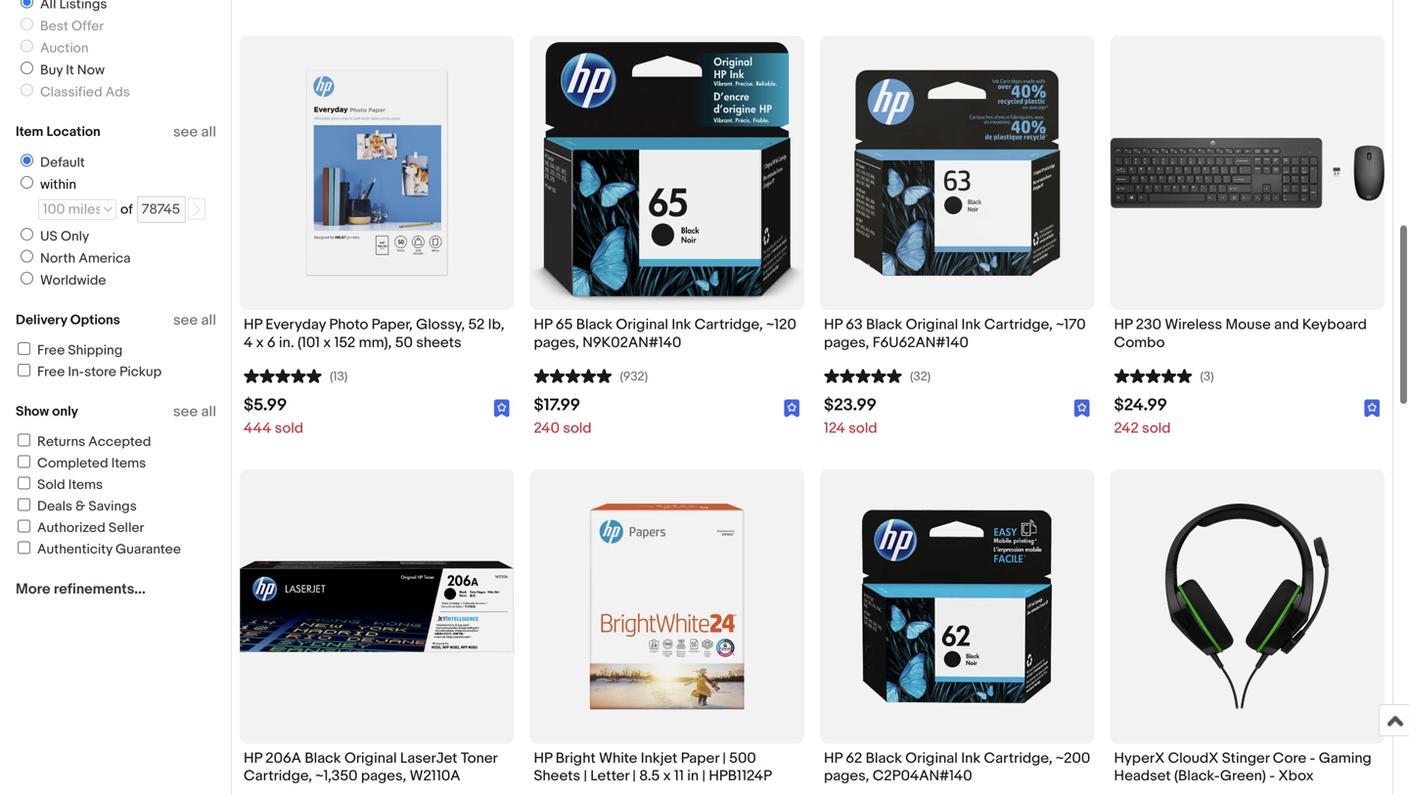 Task type: describe. For each thing, give the bounding box(es) containing it.
north
[[40, 249, 76, 265]]

sheets
[[534, 766, 580, 783]]

worldwide
[[40, 271, 106, 287]]

hp 63 black original ink cartridge, ~170 pages, f6u62an#140 link
[[824, 314, 1091, 355]]

returns accepted link
[[15, 432, 151, 449]]

sheets
[[416, 332, 461, 350]]

original for f6u62an#140
[[906, 314, 958, 332]]

more refinements... button
[[16, 579, 146, 596]]

(3) link
[[1114, 365, 1214, 383]]

hp 206a black original laserjet toner cartridge, ~1,350 pages, w2110a image
[[240, 502, 514, 708]]

bright
[[556, 748, 596, 766]]

Buy It Now radio
[[21, 60, 33, 72]]

see all for returns accepted
[[173, 401, 216, 419]]

deals & savings
[[37, 497, 137, 513]]

best offer
[[40, 16, 104, 33]]

headset
[[1114, 766, 1171, 783]]

us
[[40, 227, 58, 243]]

in.
[[279, 332, 294, 350]]

deals
[[37, 497, 72, 513]]

authenticity
[[37, 540, 112, 556]]

hp 230 wireless mouse and keyboard combo link
[[1114, 314, 1381, 355]]

free for free shipping
[[37, 341, 65, 357]]

see all button for default
[[173, 121, 216, 139]]

~1,350
[[315, 766, 358, 783]]

free shipping
[[37, 341, 123, 357]]

hp 65 black original ink cartridge, ~120 pages, n9k02an#140
[[534, 314, 796, 350]]

refinements...
[[54, 579, 146, 596]]

black for 63
[[866, 314, 902, 332]]

black for 62
[[866, 748, 902, 766]]

free in-store pickup
[[37, 362, 162, 379]]

hp 206a black original laserjet toner cartridge, ~1,350 pages, w2110a
[[244, 748, 497, 783]]

(932)
[[620, 367, 648, 383]]

everyday
[[265, 314, 326, 332]]

original for pages,
[[344, 748, 397, 766]]

&
[[75, 497, 85, 513]]

only
[[61, 227, 89, 243]]

seller
[[109, 518, 144, 535]]

see all for default
[[173, 121, 216, 139]]

(black-
[[1174, 766, 1220, 783]]

(3)
[[1200, 367, 1214, 383]]

| left '500'
[[722, 748, 726, 766]]

5 out of 5 stars image for $5.99
[[244, 365, 322, 383]]

all for default
[[201, 121, 216, 139]]

delivery options
[[16, 310, 120, 327]]

5 out of 5 stars image for $17.99
[[534, 365, 612, 383]]

glossy,
[[416, 314, 465, 332]]

hp 62 black original ink cartridge, ~200 pages, c2p04an#140 image
[[820, 502, 1094, 708]]

hpb1124p
[[709, 766, 772, 783]]

0 horizontal spatial x
[[256, 332, 264, 350]]

Authorized Seller checkbox
[[18, 518, 30, 531]]

124
[[824, 418, 845, 435]]

completed
[[37, 454, 108, 470]]

hp everyday photo paper, glossy, 52 lb, 4 x 6 in. (101 x 152 mm), 50 sheets
[[244, 314, 504, 350]]

$24.99
[[1114, 393, 1167, 414]]

| down 'bright'
[[584, 766, 587, 783]]

in
[[687, 766, 699, 783]]

guarantee
[[115, 540, 181, 556]]

options
[[70, 310, 120, 327]]

cartridge, for ~170
[[984, 314, 1053, 332]]

cartridge, for ~200
[[984, 748, 1053, 766]]

444 sold
[[244, 418, 303, 435]]

classified
[[40, 82, 102, 99]]

of
[[120, 200, 133, 216]]

authorized seller link
[[15, 518, 144, 535]]

cloudx
[[1168, 748, 1219, 766]]

now
[[77, 60, 105, 77]]

mouse
[[1226, 314, 1271, 332]]

ads
[[105, 82, 130, 99]]

All Listings radio
[[21, 0, 33, 6]]

shipping
[[68, 341, 123, 357]]

free in-store pickup link
[[15, 362, 162, 379]]

hp for hp 206a black original laserjet toner cartridge, ~1,350 pages, w2110a
[[244, 748, 262, 766]]

more refinements...
[[16, 579, 146, 596]]

accepted
[[88, 432, 151, 449]]

see all button for free shipping
[[173, 310, 216, 327]]

Free In-store Pickup checkbox
[[18, 362, 30, 375]]

item
[[16, 122, 43, 138]]

photo
[[329, 314, 368, 332]]

classified ads
[[40, 82, 130, 99]]

store
[[84, 362, 116, 379]]

pages, inside hp 206a black original laserjet toner cartridge, ~1,350 pages, w2110a
[[361, 766, 406, 783]]

classified ads link
[[13, 82, 134, 99]]

all for returns accepted
[[201, 401, 216, 419]]

sold for $5.99
[[275, 418, 303, 435]]

authorized
[[37, 518, 105, 535]]

c2p04an#140
[[873, 766, 972, 783]]

Deals & Savings checkbox
[[18, 497, 30, 509]]

buy
[[40, 60, 63, 77]]

hp bright white inkjet paper | 500 sheets | letter | 8.5 x 11 in | hpb1124p image
[[530, 502, 804, 708]]

us only
[[40, 227, 89, 243]]

black for 65
[[576, 314, 613, 332]]

pickup
[[119, 362, 162, 379]]

8.5
[[639, 766, 660, 783]]

52
[[468, 314, 485, 332]]

ink inside hp 62 black original ink cartridge, ~200 pages, c2p04an#140
[[961, 748, 981, 766]]

within radio
[[21, 174, 33, 187]]

hp 62 black original ink cartridge, ~200 pages, c2p04an#140
[[824, 748, 1090, 783]]

buy it now link
[[13, 60, 109, 77]]

paper,
[[371, 314, 413, 332]]

pages, for hp 63 black original ink cartridge, ~170 pages, f6u62an#140
[[824, 332, 869, 350]]

savings
[[88, 497, 137, 513]]

500
[[729, 748, 756, 766]]

offer
[[71, 16, 104, 33]]

78745 text field
[[137, 194, 186, 221]]

hp 230 wireless mouse and keyboard combo
[[1114, 314, 1367, 350]]



Task type: locate. For each thing, give the bounding box(es) containing it.
see right options
[[173, 310, 198, 327]]

default
[[40, 153, 85, 169]]

hp left the "65"
[[534, 314, 552, 332]]

sold for $23.99
[[849, 418, 877, 435]]

62
[[846, 748, 862, 766]]

2 sold from the left
[[563, 418, 592, 435]]

hp for hp 63 black original ink cartridge, ~170 pages, f6u62an#140
[[824, 314, 842, 332]]

north america
[[40, 249, 131, 265]]

Authenticity Guarantee checkbox
[[18, 540, 30, 552]]

cartridge, inside 'hp 63 black original ink cartridge, ~170 pages, f6u62an#140'
[[984, 314, 1053, 332]]

black right 63 at the top of the page
[[866, 314, 902, 332]]

x for hp bright white inkjet paper | 500 sheets | letter | 8.5 x 11 in | hpb1124p
[[663, 766, 671, 783]]

free for free in-store pickup
[[37, 362, 65, 379]]

free
[[37, 341, 65, 357], [37, 362, 65, 379]]

hp
[[244, 314, 262, 332], [534, 314, 552, 332], [824, 314, 842, 332], [1114, 314, 1133, 332], [244, 748, 262, 766], [534, 748, 552, 766], [824, 748, 842, 766]]

hp 230 wireless mouse and keyboard combo image
[[1110, 68, 1385, 274]]

2 5 out of 5 stars image from the left
[[534, 365, 612, 383]]

x left 11
[[663, 766, 671, 783]]

only
[[52, 402, 78, 418]]

hp bright white inkjet paper | 500 sheets | letter | 8.5 x 11 in | hpb1124p link
[[534, 748, 800, 789]]

hp inside hp 62 black original ink cartridge, ~200 pages, c2p04an#140
[[824, 748, 842, 766]]

hp up combo
[[1114, 314, 1133, 332]]

pages, right ~1,350
[[361, 766, 406, 783]]

2 vertical spatial all
[[201, 401, 216, 419]]

black for 206a
[[305, 748, 341, 766]]

[object undefined] image
[[494, 397, 510, 416], [1364, 397, 1381, 416], [784, 398, 800, 416], [1364, 398, 1381, 416]]

1 see all from the top
[[173, 121, 216, 139]]

pages, down 62
[[824, 766, 869, 783]]

all left everyday
[[201, 310, 216, 327]]

pages, inside 'hp 63 black original ink cartridge, ~170 pages, f6u62an#140'
[[824, 332, 869, 350]]

show only
[[16, 402, 78, 418]]

it
[[66, 60, 74, 77]]

hp inside hp everyday photo paper, glossy, 52 lb, 4 x 6 in. (101 x 152 mm), 50 sheets
[[244, 314, 262, 332]]

0 vertical spatial see all
[[173, 121, 216, 139]]

cartridge, left ~200
[[984, 748, 1053, 766]]

original for c2p04an#140
[[905, 748, 958, 766]]

sold items
[[37, 475, 103, 492]]

auction link
[[13, 38, 93, 55]]

cartridge, inside hp 65 black original ink cartridge, ~120 pages, n9k02an#140
[[694, 314, 763, 332]]

f6u62an#140
[[873, 332, 969, 350]]

242
[[1114, 418, 1139, 435]]

black right the "65"
[[576, 314, 613, 332]]

ink for $17.99
[[672, 314, 691, 332]]

hp for hp 230 wireless mouse and keyboard combo
[[1114, 314, 1133, 332]]

5 out of 5 stars image up $23.99
[[824, 365, 902, 383]]

hyperx cloudx stinger core - gaming headset (black-green) - xbox
[[1114, 748, 1372, 783]]

location
[[46, 122, 101, 138]]

5 out of 5 stars image up $17.99
[[534, 365, 612, 383]]

free right free shipping checkbox
[[37, 341, 65, 357]]

1 horizontal spatial items
[[111, 454, 146, 470]]

4 sold from the left
[[1142, 418, 1171, 435]]

1 free from the top
[[37, 341, 65, 357]]

5 out of 5 stars image for $23.99
[[824, 365, 902, 383]]

- left xbox
[[1269, 766, 1275, 783]]

returns
[[37, 432, 85, 449]]

hyperx
[[1114, 748, 1165, 766]]

authenticity guarantee link
[[15, 540, 181, 556]]

see all
[[173, 121, 216, 139], [173, 310, 216, 327], [173, 401, 216, 419]]

worldwide link
[[13, 270, 110, 287]]

5 out of 5 stars image up $24.99
[[1114, 365, 1192, 383]]

authenticity guarantee
[[37, 540, 181, 556]]

~120
[[766, 314, 796, 332]]

1 all from the top
[[201, 121, 216, 139]]

keyboard
[[1302, 314, 1367, 332]]

pages, inside hp 62 black original ink cartridge, ~200 pages, c2p04an#140
[[824, 766, 869, 783]]

stinger
[[1222, 748, 1270, 766]]

lb,
[[488, 314, 504, 332]]

[object undefined] image
[[784, 397, 800, 416], [1074, 397, 1091, 416], [494, 398, 510, 416], [1074, 398, 1091, 416]]

hp everyday photo paper, glossy, 52 lb, 4 x 6 in. (101 x 152 mm), 50 sheets image
[[240, 68, 514, 274]]

hp 206a black original laserjet toner cartridge, ~1,350 pages, w2110a link
[[244, 748, 510, 789]]

hp inside "hp 230 wireless mouse and keyboard combo"
[[1114, 314, 1133, 332]]

pages, inside hp 65 black original ink cartridge, ~120 pages, n9k02an#140
[[534, 332, 579, 350]]

hyperx cloudx stinger core - gaming headset (black-green) - xbox link
[[1114, 748, 1381, 789]]

hp for hp bright white inkjet paper | 500 sheets | letter | 8.5 x 11 in | hpb1124p
[[534, 748, 552, 766]]

hp left '206a' at the left
[[244, 748, 262, 766]]

3 see all from the top
[[173, 401, 216, 419]]

Completed Items checkbox
[[18, 454, 30, 466]]

see for free shipping
[[173, 310, 198, 327]]

2 horizontal spatial x
[[663, 766, 671, 783]]

within
[[40, 175, 76, 191]]

1 vertical spatial free
[[37, 362, 65, 379]]

3 see from the top
[[173, 401, 198, 419]]

| right in
[[702, 766, 706, 783]]

2 free from the top
[[37, 362, 65, 379]]

hp 63 black original ink cartridge, ~170 pages, f6u62an#140 image
[[820, 68, 1094, 274]]

Sold Items checkbox
[[18, 475, 30, 488]]

best offer link
[[13, 16, 108, 33]]

2 see all button from the top
[[173, 310, 216, 327]]

ink up f6u62an#140
[[961, 314, 981, 332]]

sold down $23.99
[[849, 418, 877, 435]]

242 sold
[[1114, 418, 1171, 435]]

0 vertical spatial see all button
[[173, 121, 216, 139]]

sold right 444
[[275, 418, 303, 435]]

Worldwide radio
[[21, 270, 33, 283]]

1 sold from the left
[[275, 418, 303, 435]]

original inside 'hp 63 black original ink cartridge, ~170 pages, f6u62an#140'
[[906, 314, 958, 332]]

go image
[[190, 201, 203, 215]]

best
[[40, 16, 68, 33]]

green)
[[1220, 766, 1266, 783]]

240 sold
[[534, 418, 592, 435]]

original up c2p04an#140
[[905, 748, 958, 766]]

230
[[1136, 314, 1161, 332]]

wireless
[[1165, 314, 1222, 332]]

original inside hp 206a black original laserjet toner cartridge, ~1,350 pages, w2110a
[[344, 748, 397, 766]]

hyperx cloudx stinger core - gaming headset (black-green) - xbox image
[[1110, 502, 1385, 708]]

1 see from the top
[[173, 121, 198, 139]]

0 vertical spatial all
[[201, 121, 216, 139]]

cartridge, for ~120
[[694, 314, 763, 332]]

black inside 'hp 63 black original ink cartridge, ~170 pages, f6u62an#140'
[[866, 314, 902, 332]]

| left 8.5
[[632, 766, 636, 783]]

cartridge, inside hp 62 black original ink cartridge, ~200 pages, c2p04an#140
[[984, 748, 1053, 766]]

black inside hp 65 black original ink cartridge, ~120 pages, n9k02an#140
[[576, 314, 613, 332]]

152
[[334, 332, 356, 350]]

65
[[556, 314, 573, 332]]

Classified Ads radio
[[21, 82, 33, 94]]

- right the core
[[1310, 748, 1315, 766]]

see all for free shipping
[[173, 310, 216, 327]]

Best Offer radio
[[21, 16, 33, 28]]

us only link
[[13, 226, 93, 243]]

6
[[267, 332, 276, 350]]

Free Shipping checkbox
[[18, 341, 30, 353]]

see up "go" image
[[173, 121, 198, 139]]

all
[[201, 121, 216, 139], [201, 310, 216, 327], [201, 401, 216, 419]]

3 see all button from the top
[[173, 401, 216, 419]]

63
[[846, 314, 863, 332]]

black inside hp 62 black original ink cartridge, ~200 pages, c2p04an#140
[[866, 748, 902, 766]]

hp for hp 62 black original ink cartridge, ~200 pages, c2p04an#140
[[824, 748, 842, 766]]

xbox
[[1278, 766, 1314, 783]]

206a
[[265, 748, 301, 766]]

1 5 out of 5 stars image from the left
[[244, 365, 322, 383]]

sold
[[275, 418, 303, 435], [563, 418, 592, 435], [849, 418, 877, 435], [1142, 418, 1171, 435]]

x
[[256, 332, 264, 350], [323, 332, 331, 350], [663, 766, 671, 783]]

show
[[16, 402, 49, 418]]

5 out of 5 stars image
[[244, 365, 322, 383], [534, 365, 612, 383], [824, 365, 902, 383], [1114, 365, 1192, 383]]

1 horizontal spatial -
[[1310, 748, 1315, 766]]

North America radio
[[21, 248, 33, 261]]

2 vertical spatial see all button
[[173, 401, 216, 419]]

items for completed items
[[111, 454, 146, 470]]

hp inside hp 65 black original ink cartridge, ~120 pages, n9k02an#140
[[534, 314, 552, 332]]

black
[[576, 314, 613, 332], [866, 314, 902, 332], [305, 748, 341, 766], [866, 748, 902, 766]]

ink up c2p04an#140
[[961, 748, 981, 766]]

5 out of 5 stars image for $24.99
[[1114, 365, 1192, 383]]

ink inside hp 65 black original ink cartridge, ~120 pages, n9k02an#140
[[672, 314, 691, 332]]

1 vertical spatial see all button
[[173, 310, 216, 327]]

original up ~1,350
[[344, 748, 397, 766]]

sold right 240 at the bottom
[[563, 418, 592, 435]]

original up f6u62an#140
[[906, 314, 958, 332]]

free shipping link
[[15, 341, 123, 357]]

3 sold from the left
[[849, 418, 877, 435]]

cartridge, left ~120 on the right top of the page
[[694, 314, 763, 332]]

items up deals & savings
[[68, 475, 103, 492]]

see for returns accepted
[[173, 401, 198, 419]]

america
[[79, 249, 131, 265]]

hp 62 black original ink cartridge, ~200 pages, c2p04an#140 link
[[824, 748, 1091, 789]]

pages, down the "65"
[[534, 332, 579, 350]]

x for hp everyday photo paper, glossy, 52 lb, 4 x 6 in. (101 x 152 mm), 50 sheets
[[323, 332, 331, 350]]

see for default
[[173, 121, 198, 139]]

Default radio
[[21, 152, 33, 165]]

x inside hp bright white inkjet paper | 500 sheets | letter | 8.5 x 11 in | hpb1124p
[[663, 766, 671, 783]]

items for sold items
[[68, 475, 103, 492]]

hp 63 black original ink cartridge, ~170 pages, f6u62an#140
[[824, 314, 1086, 350]]

ink up n9k02an#140
[[672, 314, 691, 332]]

pages, for hp 65 black original ink cartridge, ~120 pages, n9k02an#140
[[534, 332, 579, 350]]

item location
[[16, 122, 101, 138]]

-
[[1310, 748, 1315, 766], [1269, 766, 1275, 783]]

cartridge, left ~170
[[984, 314, 1053, 332]]

ink inside 'hp 63 black original ink cartridge, ~170 pages, f6u62an#140'
[[961, 314, 981, 332]]

items down "accepted"
[[111, 454, 146, 470]]

1 vertical spatial all
[[201, 310, 216, 327]]

1 vertical spatial items
[[68, 475, 103, 492]]

x left 152
[[323, 332, 331, 350]]

hp inside hp bright white inkjet paper | 500 sheets | letter | 8.5 x 11 in | hpb1124p
[[534, 748, 552, 766]]

combo
[[1114, 332, 1165, 350]]

laserjet
[[400, 748, 457, 766]]

original inside hp 65 black original ink cartridge, ~120 pages, n9k02an#140
[[616, 314, 668, 332]]

all for free shipping
[[201, 310, 216, 327]]

2 see all from the top
[[173, 310, 216, 327]]

original up n9k02an#140
[[616, 314, 668, 332]]

3 all from the top
[[201, 401, 216, 419]]

~170
[[1056, 314, 1086, 332]]

see all button
[[173, 121, 216, 139], [173, 310, 216, 327], [173, 401, 216, 419]]

hp inside hp 206a black original laserjet toner cartridge, ~1,350 pages, w2110a
[[244, 748, 262, 766]]

north america link
[[13, 248, 135, 265]]

completed items link
[[15, 454, 146, 470]]

free left in- at the top of page
[[37, 362, 65, 379]]

1 vertical spatial see
[[173, 310, 198, 327]]

4 5 out of 5 stars image from the left
[[1114, 365, 1192, 383]]

sold
[[37, 475, 65, 492]]

hp up 4
[[244, 314, 262, 332]]

black up ~1,350
[[305, 748, 341, 766]]

2 all from the top
[[201, 310, 216, 327]]

original
[[616, 314, 668, 332], [906, 314, 958, 332], [344, 748, 397, 766], [905, 748, 958, 766]]

all up "go" image
[[201, 121, 216, 139]]

hp inside 'hp 63 black original ink cartridge, ~170 pages, f6u62an#140'
[[824, 314, 842, 332]]

US Only radio
[[21, 226, 33, 239]]

see
[[173, 121, 198, 139], [173, 310, 198, 327], [173, 401, 198, 419]]

0 horizontal spatial -
[[1269, 766, 1275, 783]]

pages, down 63 at the top of the page
[[824, 332, 869, 350]]

0 vertical spatial items
[[111, 454, 146, 470]]

x left 6
[[256, 332, 264, 350]]

hp left 63 at the top of the page
[[824, 314, 842, 332]]

see all button for returns accepted
[[173, 401, 216, 419]]

1 see all button from the top
[[173, 121, 216, 139]]

auction
[[40, 38, 89, 55]]

Auction radio
[[21, 38, 33, 50]]

sold down $24.99
[[1142, 418, 1171, 435]]

0 vertical spatial see
[[173, 121, 198, 139]]

sold for $17.99
[[563, 418, 592, 435]]

sold for $24.99
[[1142, 418, 1171, 435]]

completed items
[[37, 454, 146, 470]]

hp up sheets
[[534, 748, 552, 766]]

4
[[244, 332, 253, 350]]

cartridge, inside hp 206a black original laserjet toner cartridge, ~1,350 pages, w2110a
[[244, 766, 312, 783]]

hp 65 black original ink cartridge, ~120 pages, n9k02an#140 image
[[530, 40, 804, 302]]

5 out of 5 stars image down in.
[[244, 365, 322, 383]]

see left 444
[[173, 401, 198, 419]]

gaming
[[1319, 748, 1372, 766]]

2 vertical spatial see
[[173, 401, 198, 419]]

(32) link
[[824, 365, 931, 383]]

cartridge, down '206a' at the left
[[244, 766, 312, 783]]

3 5 out of 5 stars image from the left
[[824, 365, 902, 383]]

hp for hp 65 black original ink cartridge, ~120 pages, n9k02an#140
[[534, 314, 552, 332]]

1 vertical spatial see all
[[173, 310, 216, 327]]

0 horizontal spatial items
[[68, 475, 103, 492]]

2 see from the top
[[173, 310, 198, 327]]

original for n9k02an#140
[[616, 314, 668, 332]]

ink for $23.99
[[961, 314, 981, 332]]

hp everyday photo paper, glossy, 52 lb, 4 x 6 in. (101 x 152 mm), 50 sheets link
[[244, 314, 510, 355]]

hp for hp everyday photo paper, glossy, 52 lb, 4 x 6 in. (101 x 152 mm), 50 sheets
[[244, 314, 262, 332]]

2 vertical spatial see all
[[173, 401, 216, 419]]

core
[[1273, 748, 1307, 766]]

1 horizontal spatial x
[[323, 332, 331, 350]]

pages, for hp 62 black original ink cartridge, ~200 pages, c2p04an#140
[[824, 766, 869, 783]]

all left 444
[[201, 401, 216, 419]]

hp left 62
[[824, 748, 842, 766]]

original inside hp 62 black original ink cartridge, ~200 pages, c2p04an#140
[[905, 748, 958, 766]]

hp 65 black original ink cartridge, ~120 pages, n9k02an#140 link
[[534, 314, 800, 355]]

0 vertical spatial free
[[37, 341, 65, 357]]

black right 62
[[866, 748, 902, 766]]

Returns Accepted checkbox
[[18, 432, 30, 445]]

black inside hp 206a black original laserjet toner cartridge, ~1,350 pages, w2110a
[[305, 748, 341, 766]]



Task type: vqa. For each thing, say whether or not it's contained in the screenshot.


